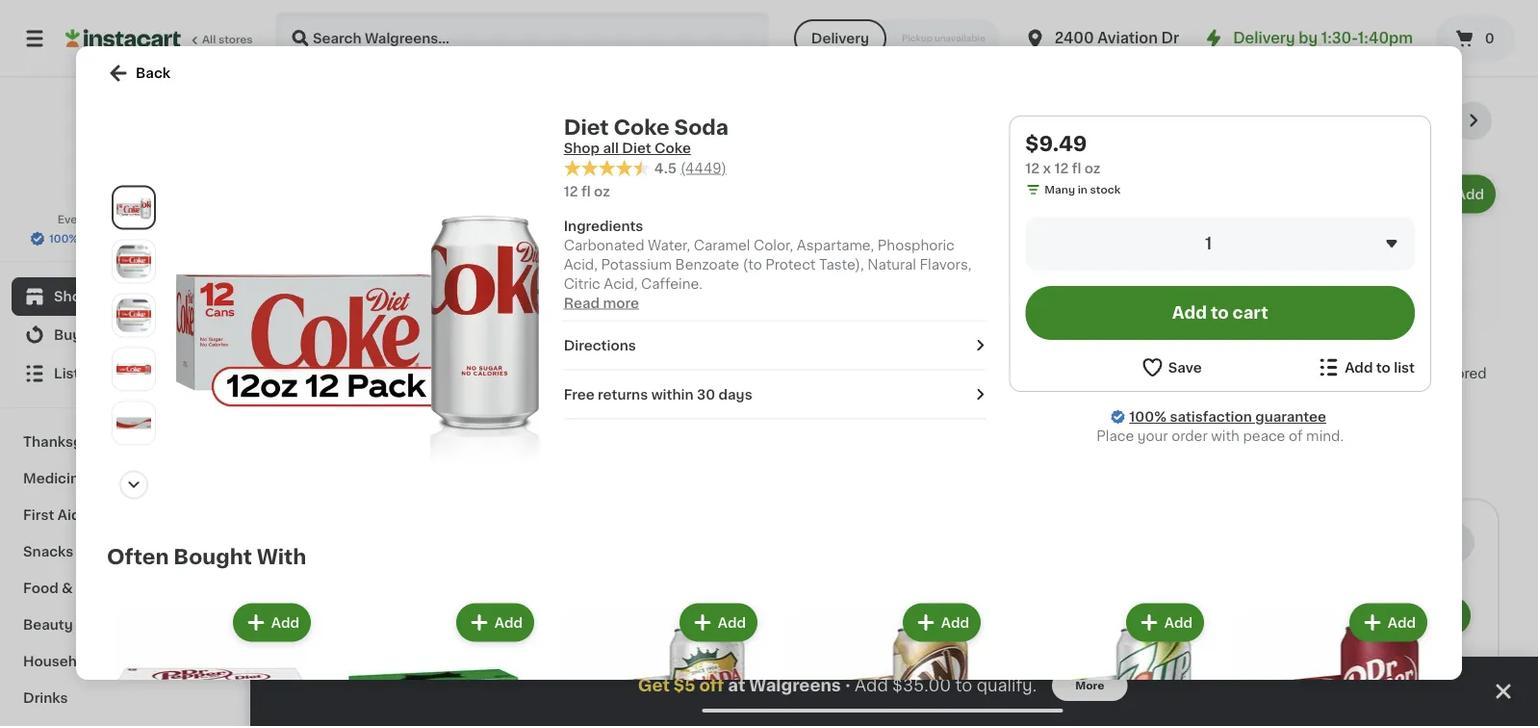 Task type: locate. For each thing, give the bounding box(es) containing it.
beauty
[[23, 618, 73, 632]]

1 horizontal spatial in
[[1078, 184, 1088, 195]]

2
[[475, 341, 488, 362]]

ct for (867)
[[656, 43, 667, 53]]

in down $9.49 12 x 12 fl oz
[[1078, 184, 1088, 195]]

stock for 9
[[1230, 423, 1260, 433]]

x down $9.49 on the right of page
[[1043, 162, 1052, 175]]

2 coca- from the left
[[464, 367, 506, 380]]

1 horizontal spatial 9
[[1176, 341, 1190, 362]]

all inside 'popup button'
[[1315, 115, 1331, 128]]

coca- for coca-cola cola
[[639, 367, 681, 380]]

flavored
[[1429, 367, 1487, 380]]

many down the 12 x 12 fl oz
[[1184, 423, 1215, 433]]

coke
[[655, 142, 691, 155]]

1 horizontal spatial stock
[[1091, 184, 1121, 195]]

$ for coca-cola coke fridge pack
[[293, 342, 300, 353]]

1 coca- from the left
[[289, 367, 331, 380]]

0 horizontal spatial 49
[[316, 342, 331, 353]]

1 horizontal spatial 1
[[1206, 235, 1213, 252]]

coca- up pack
[[289, 367, 331, 380]]

1 49 from the left
[[316, 342, 331, 353]]

stock down $9.49 12 x 12 fl oz
[[1091, 184, 1121, 195]]

100% satisfaction guarantee up with
[[1130, 410, 1327, 424]]

0 horizontal spatial diet
[[564, 117, 609, 137]]

coke up 'diet'
[[614, 117, 670, 137]]

0 vertical spatial diet
[[564, 117, 609, 137]]

2 horizontal spatial 1
[[1351, 341, 1360, 362]]

taste),
[[820, 258, 864, 271]]

0 vertical spatial 100% satisfaction guarantee
[[49, 234, 204, 244]]

coke inside diet coke soda shop all diet coke
[[614, 117, 670, 137]]

all inside diet coke soda shop all diet coke
[[603, 142, 619, 155]]

9 up diet coke soda at the bottom right of page
[[1176, 341, 1190, 362]]

0 vertical spatial shop
[[564, 142, 600, 155]]

100% satisfaction guarantee inside button
[[49, 234, 204, 244]]

0.09
[[815, 43, 840, 53]]

thanksgiving link
[[12, 424, 234, 460]]

prices
[[142, 214, 176, 225]]

coke for diet coke soda
[[1197, 367, 1232, 380]]

$ up "save" button
[[1169, 342, 1176, 353]]

1 horizontal spatial $ 9 49
[[1169, 341, 1207, 362]]

1 up the add to cart button
[[1206, 235, 1213, 252]]

fl down $9.49 on the right of page
[[1072, 162, 1082, 175]]

0 vertical spatial $5
[[913, 369, 927, 380]]

(14.5k) for coca-cola coke fridge pack
[[360, 407, 398, 418]]

25 ct right stores
[[289, 43, 316, 53]]

2 49 from the left
[[1192, 342, 1207, 353]]

stock down (4.45k)
[[1230, 423, 1260, 433]]

30
[[697, 388, 716, 401]]

(14.5k) down coca-cola cola
[[711, 388, 748, 399]]

2 $ 9 49 from the left
[[1169, 341, 1207, 362]]

$ 9 49
[[293, 341, 331, 362], [1169, 341, 1207, 362]]

12 x 12 fl oz
[[1165, 403, 1224, 414]]

first aid & safety link
[[12, 497, 234, 533]]

coca- inside coca-cola coke fridge pack
[[289, 367, 331, 380]]

3 49 from the left
[[1362, 342, 1377, 353]]

1 horizontal spatial 100% satisfaction guarantee
[[1130, 410, 1327, 424]]

ingredients carbonated water, caramel color, aspartame, phosphoric acid, potassium benzoate (to protect taste), natural flavors, citric acid, caffeine. read more
[[564, 219, 972, 310]]

coke inside product group
[[1197, 367, 1232, 380]]

natural
[[868, 258, 917, 271]]

1 vertical spatial many in stock
[[1184, 423, 1260, 433]]

oz right 1.75
[[487, 25, 499, 36]]

soda up coke
[[675, 117, 729, 137]]

many in stock for 9
[[1184, 423, 1260, 433]]

(14.5k) down free
[[535, 407, 573, 418]]

treatment tracker modal dialog
[[250, 657, 1539, 726]]

diet inside product group
[[1165, 367, 1193, 380]]

enlarge soda diet coke soda angle_top (opens in a new tab) image
[[117, 406, 151, 440]]

ct right stores
[[305, 43, 316, 53]]

fl
[[1072, 162, 1082, 175], [582, 185, 591, 198], [1202, 403, 1209, 414], [481, 423, 488, 433]]

product group containing 1
[[1340, 171, 1500, 418]]

flavors,
[[920, 258, 972, 271]]

everyday
[[58, 214, 109, 225]]

diet coke soda
[[1165, 367, 1270, 380]]

to right $35.00
[[956, 677, 973, 694]]

1 vertical spatial stock
[[1230, 423, 1260, 433]]

many in stock down $9.49 12 x 12 fl oz
[[1045, 184, 1121, 195]]

0 button
[[1437, 15, 1516, 62]]

fl right 20
[[481, 423, 488, 433]]

in right order
[[1218, 423, 1227, 433]]

49 up pack
[[316, 342, 331, 353]]

delivery left (741)
[[812, 32, 870, 45]]

0 vertical spatial satisfaction
[[81, 234, 146, 244]]

1 inside field
[[1206, 235, 1213, 252]]

0 horizontal spatial 100% satisfaction guarantee
[[49, 234, 204, 244]]

$ 9 49 inside product group
[[1169, 341, 1207, 362]]

1 vertical spatial in
[[1218, 423, 1227, 433]]

soda up free
[[541, 367, 575, 380]]

more button
[[1053, 670, 1128, 701]]

25 ct up diet coke soda shop all diet coke
[[639, 43, 667, 53]]

cola inside nice! cherry flavored cola
[[1340, 386, 1371, 400]]

2 vertical spatial 1
[[1351, 341, 1360, 362]]

soda up (4.45k)
[[1236, 367, 1270, 380]]

walgreens left •
[[750, 677, 841, 694]]

1 left lb
[[1165, 25, 1170, 36]]

1 horizontal spatial to
[[1211, 305, 1229, 321]]

first
[[23, 508, 54, 522]]

many for 2
[[483, 442, 514, 453]]

0.09 oz
[[815, 43, 855, 53]]

100% down everyday
[[49, 234, 78, 244]]

to left list
[[1377, 361, 1391, 374]]

coca-
[[289, 367, 331, 380], [464, 367, 506, 380], [639, 367, 681, 380], [990, 367, 1032, 380]]

aid
[[58, 508, 80, 522]]

1 horizontal spatial shop
[[564, 142, 600, 155]]

to left cart
[[1211, 305, 1229, 321]]

delivery inside button
[[812, 32, 870, 45]]

1 inside button
[[1165, 25, 1170, 36]]

0 horizontal spatial 9
[[300, 341, 314, 362]]

oz right 20
[[491, 423, 503, 433]]

product group containing 2
[[464, 171, 624, 459]]

$ inside $ 2 69
[[468, 342, 475, 353]]

1 horizontal spatial walgreens
[[750, 677, 841, 694]]

soda up place
[[1066, 367, 1101, 380]]

diet inside diet coke soda shop all diet coke
[[564, 117, 609, 137]]

oz inside button
[[487, 25, 499, 36]]

$ inside $ 1 49
[[1344, 342, 1351, 353]]

shop up 12 fl oz
[[564, 142, 600, 155]]

4 $ from the left
[[1344, 342, 1351, 353]]

enlarge soda diet coke soda angle_left (opens in a new tab) image
[[117, 244, 151, 279]]

many in stock down the 12 x 12 fl oz
[[1184, 423, 1260, 433]]

add inside the add to cart button
[[1173, 305, 1208, 321]]

25
[[990, 25, 1004, 36], [289, 43, 303, 53], [639, 43, 653, 53], [1340, 43, 1354, 53]]

delivery for delivery
[[812, 32, 870, 45]]

100% up the your at the bottom right of the page
[[1130, 410, 1167, 424]]

oz up ingredients
[[594, 185, 610, 198]]

many down 20 fl oz
[[483, 442, 514, 453]]

coke
[[614, 117, 670, 137], [365, 367, 401, 380], [1197, 367, 1232, 380]]

(14.5k)
[[711, 388, 748, 399], [1061, 388, 1099, 399], [360, 407, 398, 418], [535, 407, 573, 418]]

$ up pack
[[293, 342, 300, 353]]

soft
[[579, 367, 607, 380]]

2 horizontal spatial many in stock
[[1184, 423, 1260, 433]]

25 ct right by
[[1340, 43, 1368, 53]]

shop up buy
[[54, 290, 90, 303]]

5
[[1001, 341, 1014, 362]]

spend $35, save $5 button
[[815, 171, 975, 418]]

shop
[[564, 142, 600, 155], [54, 290, 90, 303]]

0 horizontal spatial x
[[1043, 162, 1052, 175]]

9 up pack
[[300, 341, 314, 362]]

3 $ from the left
[[1169, 342, 1176, 353]]

it
[[85, 328, 94, 342]]

49 up add to list button
[[1362, 342, 1377, 353]]

1 $ 9 49 from the left
[[293, 341, 331, 362]]

all left 'diet'
[[603, 142, 619, 155]]

soda for diet coke soda
[[1236, 367, 1270, 380]]

25 for (867)
[[639, 43, 653, 53]]

buy it again link
[[12, 316, 234, 354]]

1 horizontal spatial many
[[1045, 184, 1076, 195]]

None search field
[[275, 12, 769, 65]]

diet for diet coke soda shop all diet coke
[[564, 117, 609, 137]]

1 horizontal spatial acid,
[[604, 277, 638, 291]]

add
[[580, 188, 609, 201], [1106, 188, 1134, 201], [1457, 188, 1485, 201], [1173, 305, 1208, 321], [1345, 361, 1374, 374], [434, 609, 463, 623], [1432, 609, 1460, 623], [271, 616, 299, 629], [495, 616, 523, 629], [718, 616, 746, 629], [942, 616, 970, 629], [1165, 616, 1193, 629], [1388, 616, 1417, 629], [855, 677, 889, 694]]

coca- down 5
[[990, 367, 1032, 380]]

0 horizontal spatial delivery
[[812, 32, 870, 45]]

guarantee down prices
[[148, 234, 204, 244]]

diet up 12 fl oz
[[564, 117, 609, 137]]

0 vertical spatial to
[[1211, 305, 1229, 321]]

1 vertical spatial guarantee
[[1256, 410, 1327, 424]]

$ 9 49 up pack
[[293, 341, 331, 362]]

coca- for coca-cola coke fridge pack
[[289, 367, 331, 380]]

2 horizontal spatial coke
[[1197, 367, 1232, 380]]

(14.5k) down coca-cola coke fridge pack
[[360, 407, 398, 418]]

oz inside $9.49 12 x 12 fl oz
[[1085, 162, 1101, 175]]

1 9 from the left
[[300, 341, 314, 362]]

drink
[[464, 386, 500, 400]]

$ 9 49 for diet
[[1169, 341, 1207, 362]]

oz right 0.09
[[842, 43, 855, 53]]

9
[[300, 341, 314, 362], [1176, 341, 1190, 362]]

cola
[[331, 367, 362, 380], [506, 367, 537, 380], [681, 367, 712, 380], [716, 367, 747, 380], [1032, 367, 1063, 380], [1340, 386, 1371, 400]]

coke left "fridge"
[[365, 367, 401, 380]]

in
[[1078, 184, 1088, 195], [1218, 423, 1227, 433], [517, 442, 526, 453]]

many down $9.49 12 x 12 fl oz
[[1045, 184, 1076, 195]]

0 horizontal spatial satisfaction
[[81, 234, 146, 244]]

3 coca- from the left
[[639, 367, 681, 380]]

1 vertical spatial many
[[1184, 423, 1215, 433]]

0 horizontal spatial shop
[[54, 290, 90, 303]]

product group containing 5
[[990, 171, 1150, 440]]

$ 9 49 up diet coke soda at the bottom right of page
[[1169, 341, 1207, 362]]

guarantee up of on the right bottom
[[1256, 410, 1327, 424]]

everyday store prices link
[[58, 212, 188, 227]]

0 horizontal spatial all
[[603, 142, 619, 155]]

49 for coca-
[[316, 342, 331, 353]]

1 horizontal spatial coke
[[614, 117, 670, 137]]

by
[[1299, 31, 1318, 45]]

with
[[257, 547, 307, 567]]

often bought with
[[107, 547, 307, 567]]

9 for diet
[[1176, 341, 1190, 362]]

1 $ from the left
[[293, 342, 300, 353]]

2 horizontal spatial to
[[1377, 361, 1391, 374]]

all right view
[[1315, 115, 1331, 128]]

2 9 from the left
[[1176, 341, 1190, 362]]

0 vertical spatial 100%
[[49, 234, 78, 244]]

1 vertical spatial $5
[[674, 677, 696, 694]]

49 up save
[[1192, 342, 1207, 353]]

1 vertical spatial all
[[603, 142, 619, 155]]

coca- up drink in the bottom of the page
[[464, 367, 506, 380]]

coca- inside coca-cola soda soft drink
[[464, 367, 506, 380]]

1.75 oz button
[[464, 0, 624, 38]]

walgreens up everyday store prices "link"
[[86, 192, 160, 205]]

& right food
[[62, 582, 73, 595]]

2 vertical spatial many
[[483, 442, 514, 453]]

acid, up citric
[[564, 258, 598, 271]]

food
[[23, 582, 58, 595]]

delivery
[[1234, 31, 1296, 45], [812, 32, 870, 45]]

0 horizontal spatial stock
[[529, 442, 559, 453]]

1 vertical spatial satisfaction
[[1170, 410, 1253, 424]]

2 vertical spatial &
[[62, 582, 73, 595]]

0 horizontal spatial coke
[[365, 367, 401, 380]]

many for 9
[[1184, 423, 1215, 433]]

$9.49 12 x 12 fl oz
[[1026, 133, 1101, 175]]

1 vertical spatial shop
[[54, 290, 90, 303]]

49 inside $ 1 49
[[1362, 342, 1377, 353]]

0 vertical spatial all
[[1315, 115, 1331, 128]]

add inside add to list button
[[1345, 361, 1374, 374]]

household
[[23, 655, 99, 668]]

(14.5k) for coca-cola soda
[[1061, 388, 1099, 399]]

thanksgiving
[[23, 435, 115, 449]]

$ left 69 in the left top of the page
[[468, 342, 475, 353]]

2 horizontal spatial 49
[[1362, 342, 1377, 353]]

25 ct for (6.14k)
[[289, 43, 316, 53]]

$ 2 69
[[468, 341, 505, 362]]

soda diet coke soda hero image
[[176, 131, 541, 496]]

1 lb button
[[1165, 0, 1325, 38]]

1 horizontal spatial x
[[1179, 403, 1185, 414]]

2 vertical spatial in
[[517, 442, 526, 453]]

$ 9 49 for coca-
[[293, 341, 331, 362]]

0 vertical spatial acid,
[[564, 258, 598, 271]]

x
[[1043, 162, 1052, 175], [1179, 403, 1185, 414]]

4 coca- from the left
[[990, 367, 1032, 380]]

many
[[1045, 184, 1076, 195], [1184, 423, 1215, 433], [483, 442, 514, 453]]

product group
[[464, 171, 624, 459], [639, 171, 799, 440], [990, 171, 1150, 440], [1165, 171, 1325, 440], [1340, 171, 1500, 418], [314, 593, 478, 726], [493, 593, 657, 726], [723, 593, 887, 726], [902, 593, 1066, 726], [1132, 593, 1296, 726], [1311, 593, 1475, 726], [107, 600, 315, 726], [330, 600, 538, 726], [554, 600, 762, 726], [777, 600, 985, 726], [1001, 600, 1209, 726], [1224, 600, 1432, 726]]

ct for (6.14k)
[[305, 43, 316, 53]]

view all (50+)
[[1278, 115, 1371, 128]]

0 horizontal spatial guarantee
[[148, 234, 204, 244]]

& right aid
[[84, 508, 95, 522]]

0 vertical spatial guarantee
[[148, 234, 204, 244]]

$9.49
[[1026, 133, 1088, 154]]

25 up diet coke soda shop all diet coke
[[639, 43, 653, 53]]

2 $ from the left
[[468, 342, 475, 353]]

many in stock
[[1045, 184, 1121, 195], [1184, 423, 1260, 433], [483, 442, 559, 453]]

satisfaction up "place your order with peace of mind."
[[1170, 410, 1253, 424]]

0 horizontal spatial in
[[517, 442, 526, 453]]

1 vertical spatial 100%
[[1130, 410, 1167, 424]]

1 vertical spatial &
[[77, 545, 88, 559]]

cherry
[[1380, 367, 1426, 380]]

0 horizontal spatial walgreens
[[86, 192, 160, 205]]

add to list
[[1345, 361, 1416, 374]]

acid, up "more"
[[604, 277, 638, 291]]

1 horizontal spatial $5
[[913, 369, 927, 380]]

25 ct
[[990, 25, 1017, 36], [289, 43, 316, 53], [639, 43, 667, 53], [1340, 43, 1368, 53]]

1 horizontal spatial all
[[1315, 115, 1331, 128]]

1 horizontal spatial delivery
[[1234, 31, 1296, 45]]

(14.5k) down 5 coca-cola soda on the right of the page
[[1061, 388, 1099, 399]]

100%
[[49, 234, 78, 244], [1130, 410, 1167, 424]]

add inside treatment tracker modal dialog
[[855, 677, 889, 694]]

1 vertical spatial 1
[[1206, 235, 1213, 252]]

oz up "place your order with peace of mind."
[[1212, 403, 1224, 414]]

soda inside diet coke soda shop all diet coke
[[675, 117, 729, 137]]

household link
[[12, 643, 234, 680]]

add button
[[544, 177, 618, 212], [1070, 177, 1144, 212], [1420, 177, 1495, 212], [398, 599, 472, 634], [1395, 599, 1470, 634], [235, 605, 309, 640], [458, 605, 533, 640], [682, 605, 756, 640], [905, 605, 979, 640], [1128, 605, 1203, 640], [1352, 605, 1426, 640]]

x up order
[[1179, 403, 1185, 414]]

$ up add to list button
[[1344, 342, 1351, 353]]

25 right by
[[1340, 43, 1354, 53]]

many in stock down 20 fl oz
[[483, 442, 559, 453]]

0 vertical spatial x
[[1043, 162, 1052, 175]]

satisfaction down everyday store prices
[[81, 234, 146, 244]]

100% satisfaction guarantee down store
[[49, 234, 204, 244]]

0 vertical spatial in
[[1078, 184, 1088, 195]]

coca- for coca-cola soda soft drink
[[464, 367, 506, 380]]

1 horizontal spatial many in stock
[[1045, 184, 1121, 195]]

place your order with peace of mind.
[[1097, 429, 1344, 443]]

fl up order
[[1202, 403, 1209, 414]]

2 vertical spatial stock
[[529, 442, 559, 453]]

ct right by
[[1357, 43, 1368, 53]]

add to cart button
[[1026, 286, 1416, 340]]

(4.45k)
[[1236, 388, 1276, 399]]

first aid & safety
[[23, 508, 144, 522]]

ct up diet coke soda shop all diet coke
[[656, 43, 667, 53]]

ct for (178)
[[1357, 43, 1368, 53]]

2 vertical spatial many in stock
[[483, 442, 559, 453]]

coca- up free returns within 30 days
[[639, 367, 681, 380]]

12 fl oz
[[564, 185, 610, 198]]

25 ct button
[[990, 0, 1150, 58]]

9 inside product group
[[1176, 341, 1190, 362]]

1 up nice!
[[1351, 341, 1360, 362]]

0 vertical spatial 1
[[1165, 25, 1170, 36]]

49 for nice!
[[1362, 342, 1377, 353]]

$5 inside treatment tracker modal dialog
[[674, 677, 696, 694]]

0 horizontal spatial many
[[483, 442, 514, 453]]

0 horizontal spatial to
[[956, 677, 973, 694]]

12
[[1026, 162, 1040, 175], [1055, 162, 1069, 175], [564, 185, 578, 198], [1165, 403, 1176, 414], [1188, 403, 1199, 414]]

in down coca-cola soda soft drink
[[517, 442, 526, 453]]

1 field
[[1026, 217, 1416, 271]]

& for pantry
[[62, 582, 73, 595]]

1 horizontal spatial diet
[[1165, 367, 1193, 380]]

25 right stores
[[289, 43, 303, 53]]

$5 left off at the bottom of page
[[674, 677, 696, 694]]

1 vertical spatial x
[[1179, 403, 1185, 414]]

ct left 2400 at top right
[[1006, 25, 1017, 36]]

25 ct for (867)
[[639, 43, 667, 53]]

2 horizontal spatial in
[[1218, 423, 1227, 433]]

(867)
[[711, 27, 739, 38]]

all
[[1315, 115, 1331, 128], [603, 142, 619, 155]]

0 horizontal spatial $5
[[674, 677, 696, 694]]

diet up the 12 x 12 fl oz
[[1165, 367, 1193, 380]]

•
[[845, 678, 851, 693]]

coke up the 12 x 12 fl oz
[[1197, 367, 1232, 380]]

delivery left by
[[1234, 31, 1296, 45]]

stock down coca-cola soda soft drink
[[529, 442, 559, 453]]

0 horizontal spatial many in stock
[[483, 442, 559, 453]]

$5 right save
[[913, 369, 927, 380]]

free
[[564, 388, 595, 401]]

0 horizontal spatial 100%
[[49, 234, 78, 244]]

0 horizontal spatial $ 9 49
[[293, 341, 331, 362]]

1 horizontal spatial guarantee
[[1256, 410, 1327, 424]]

2 vertical spatial to
[[956, 677, 973, 694]]

25 ct left 2400 at top right
[[990, 25, 1017, 36]]

1 vertical spatial diet
[[1165, 367, 1193, 380]]

0 horizontal spatial 1
[[1165, 25, 1170, 36]]

25 for (6.14k)
[[289, 43, 303, 53]]

2 horizontal spatial many
[[1184, 423, 1215, 433]]

soda inside coca-cola soda soft drink
[[541, 367, 575, 380]]

place
[[1097, 429, 1135, 443]]

at
[[728, 677, 746, 694]]

25 left 2400 at top right
[[990, 25, 1004, 36]]

1 horizontal spatial 49
[[1192, 342, 1207, 353]]

25 inside button
[[990, 25, 1004, 36]]

soda
[[675, 117, 729, 137], [541, 367, 575, 380], [1066, 367, 1101, 380], [1236, 367, 1270, 380]]

& left candy
[[77, 545, 88, 559]]

1 vertical spatial to
[[1377, 361, 1391, 374]]

1 horizontal spatial 100%
[[1130, 410, 1167, 424]]

0
[[1486, 32, 1495, 45]]

100% satisfaction guarantee button
[[30, 227, 216, 247]]

1 vertical spatial walgreens
[[750, 677, 841, 694]]

2400 aviation dr button
[[1024, 12, 1180, 65]]

oz down $9.49 on the right of page
[[1085, 162, 1101, 175]]

2 horizontal spatial stock
[[1230, 423, 1260, 433]]

add to list button
[[1318, 355, 1416, 379]]



Task type: describe. For each thing, give the bounding box(es) containing it.
snacks & candy link
[[12, 533, 234, 570]]

(741)
[[886, 27, 911, 38]]

1 horizontal spatial satisfaction
[[1170, 410, 1253, 424]]

cola inside 5 coca-cola soda
[[1032, 367, 1063, 380]]

back
[[136, 66, 171, 80]]

within
[[652, 388, 694, 401]]

cola inside coca-cola soda soft drink
[[506, 367, 537, 380]]

(4449) button
[[681, 158, 727, 178]]

directions
[[564, 339, 636, 352]]

save button
[[1141, 355, 1203, 379]]

benzoate
[[676, 258, 740, 271]]

days
[[719, 388, 753, 401]]

0 vertical spatial &
[[84, 508, 95, 522]]

diet
[[622, 142, 652, 155]]

& for candy
[[77, 545, 88, 559]]

$ for diet coke soda
[[1169, 342, 1176, 353]]

0 vertical spatial walgreens
[[86, 192, 160, 205]]

back button
[[107, 62, 171, 85]]

$ 1 49
[[1344, 341, 1377, 362]]

item carousel region
[[289, 102, 1500, 483]]

lists link
[[12, 354, 234, 393]]

$ for nice! cherry flavored cola
[[1344, 342, 1351, 353]]

to for cart
[[1211, 305, 1229, 321]]

$5 inside button
[[913, 369, 927, 380]]

in for 2
[[517, 442, 526, 453]]

(14.5k) for coca-cola soda soft drink
[[535, 407, 573, 418]]

service type group
[[794, 19, 1001, 58]]

100% satisfaction guarantee link
[[1130, 407, 1327, 427]]

soda for diet coke soda shop all diet coke
[[675, 117, 729, 137]]

enlarge soda diet coke soda angle_right (opens in a new tab) image
[[117, 298, 151, 333]]

phosphoric
[[878, 239, 955, 252]]

1.75
[[464, 25, 484, 36]]

1 lb
[[1165, 25, 1183, 36]]

medicine link
[[12, 460, 234, 497]]

x inside item carousel region
[[1179, 403, 1185, 414]]

$35,
[[858, 369, 882, 380]]

fridge
[[404, 367, 447, 380]]

walgreens link
[[80, 100, 165, 208]]

lb
[[1172, 25, 1183, 36]]

0 vertical spatial many
[[1045, 184, 1076, 195]]

mind.
[[1307, 429, 1344, 443]]

add to cart
[[1173, 305, 1269, 321]]

beauty link
[[12, 607, 234, 643]]

soda inside 5 coca-cola soda
[[1066, 367, 1101, 380]]

(to
[[743, 258, 762, 271]]

2400 aviation dr
[[1055, 31, 1180, 45]]

all stores link
[[65, 12, 254, 65]]

guarantee inside button
[[148, 234, 204, 244]]

ct inside button
[[1006, 25, 1017, 36]]

free returns within 30 days
[[564, 388, 753, 401]]

everyday store prices
[[58, 214, 176, 225]]

pantry
[[76, 582, 122, 595]]

pack
[[289, 386, 322, 400]]

4.5
[[655, 161, 677, 175]]

100% inside button
[[49, 234, 78, 244]]

1 inside item carousel region
[[1351, 341, 1360, 362]]

instacart logo image
[[65, 27, 181, 50]]

store
[[111, 214, 140, 225]]

nice!
[[1340, 367, 1376, 380]]

buy
[[54, 328, 81, 342]]

all stores
[[202, 34, 253, 45]]

enlarge soda diet coke soda angle_back (opens in a new tab) image
[[117, 352, 151, 386]]

off
[[700, 677, 724, 694]]

cola inside coca-cola coke fridge pack
[[331, 367, 362, 380]]

nice! cherry flavored cola
[[1340, 367, 1487, 400]]

stock for 2
[[529, 442, 559, 453]]

often
[[107, 547, 169, 567]]

25 ct inside button
[[990, 25, 1017, 36]]

caffeine.
[[641, 277, 703, 291]]

1 vertical spatial acid,
[[604, 277, 638, 291]]

potassium
[[601, 258, 672, 271]]

x inside $9.49 12 x 12 fl oz
[[1043, 162, 1052, 175]]

in for 9
[[1218, 423, 1227, 433]]

coke for diet coke soda shop all diet coke
[[614, 117, 670, 137]]

candy
[[91, 545, 137, 559]]

0 vertical spatial many in stock
[[1045, 184, 1121, 195]]

fl inside $9.49 12 x 12 fl oz
[[1072, 162, 1082, 175]]

diet for diet coke soda
[[1165, 367, 1193, 380]]

soda for coca-cola soda soft drink
[[541, 367, 575, 380]]

satisfaction inside button
[[81, 234, 146, 244]]

color,
[[754, 239, 794, 252]]

more
[[603, 296, 639, 310]]

product group containing 9
[[1165, 171, 1325, 440]]

more
[[1076, 680, 1105, 691]]

read more button
[[564, 293, 639, 313]]

to for list
[[1377, 361, 1391, 374]]

bought
[[174, 547, 252, 567]]

fl up ingredients
[[582, 185, 591, 198]]

walgreens logo image
[[80, 100, 165, 185]]

4.5 (4449)
[[655, 161, 727, 175]]

(50+)
[[1334, 115, 1371, 128]]

5 coca-cola soda
[[990, 341, 1101, 380]]

food & pantry link
[[12, 570, 234, 607]]

$35.00
[[893, 677, 952, 694]]

buy it again
[[54, 328, 135, 342]]

0 vertical spatial stock
[[1091, 184, 1121, 195]]

product group containing coca-cola cola
[[639, 171, 799, 440]]

1 for 1 lb
[[1165, 25, 1170, 36]]

citric
[[564, 277, 601, 291]]

many in stock for 2
[[483, 442, 559, 453]]

1 vertical spatial 100% satisfaction guarantee
[[1130, 410, 1327, 424]]

20
[[464, 423, 478, 433]]

25 for (178)
[[1340, 43, 1354, 53]]

enlarge soda diet coke soda hero (opens in a new tab) image
[[117, 190, 151, 225]]

25 ct for (178)
[[1340, 43, 1368, 53]]

69
[[490, 342, 505, 353]]

delivery for delivery by 1:30-1:40pm
[[1234, 31, 1296, 45]]

shop inside diet coke soda shop all diet coke
[[564, 142, 600, 155]]

delivery button
[[794, 19, 887, 58]]

dr
[[1162, 31, 1180, 45]]

1 for 1
[[1206, 235, 1213, 252]]

peace
[[1244, 429, 1286, 443]]

walgreens inside treatment tracker modal dialog
[[750, 677, 841, 694]]

list
[[1395, 361, 1416, 374]]

(6.14k)
[[360, 27, 397, 38]]

safety
[[98, 508, 144, 522]]

order
[[1172, 429, 1208, 443]]

$ for coca-cola soda soft drink
[[468, 342, 475, 353]]

to inside treatment tracker modal dialog
[[956, 677, 973, 694]]

snacks
[[23, 545, 73, 559]]

9 for coca-
[[300, 341, 314, 362]]

read
[[564, 296, 600, 310]]

49 for diet
[[1192, 342, 1207, 353]]

20 fl oz
[[464, 423, 503, 433]]

lists
[[54, 367, 87, 380]]

delivery by 1:30-1:40pm
[[1234, 31, 1414, 45]]

drinks
[[23, 691, 68, 705]]

of
[[1289, 429, 1303, 443]]

0 horizontal spatial acid,
[[564, 258, 598, 271]]

caramel
[[694, 239, 751, 252]]

coke inside coca-cola coke fridge pack
[[365, 367, 401, 380]]

coca- inside 5 coca-cola soda
[[990, 367, 1032, 380]]

1.75 oz
[[464, 25, 499, 36]]



Task type: vqa. For each thing, say whether or not it's contained in the screenshot.
1 lb
yes



